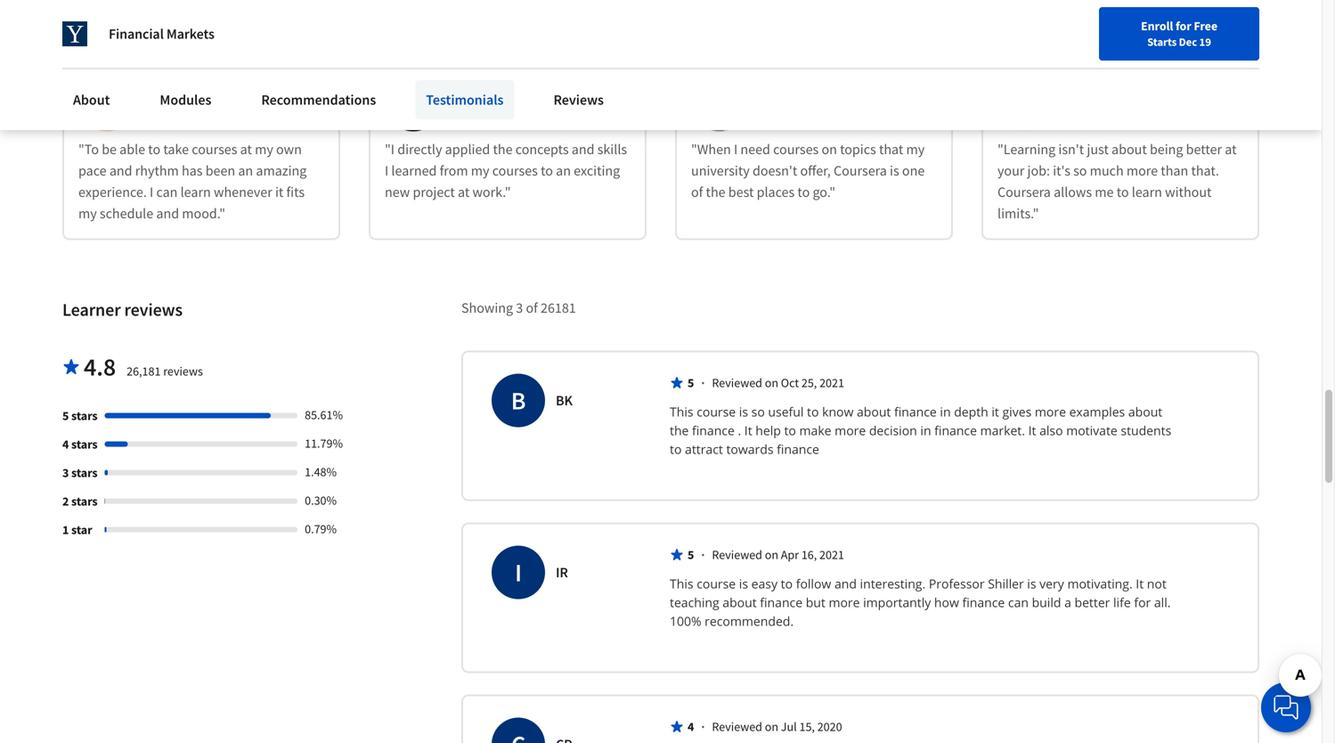 Task type: locate. For each thing, give the bounding box(es) containing it.
the inside "i directly applied the concepts and skills i learned from my courses to an exciting new project at work."
[[493, 140, 513, 158]]

can inside "to be able to take courses at my own pace and rhythm has been an amazing experience. i can learn whenever it fits my schedule and mood."
[[156, 183, 178, 201]]

modules
[[160, 91, 212, 109]]

5 stars
[[62, 408, 98, 424]]

1 vertical spatial reviewed
[[712, 547, 763, 563]]

my left the own
[[255, 140, 273, 158]]

is left one
[[890, 162, 900, 179]]

i down rhythm
[[150, 183, 153, 201]]

and up the exciting
[[572, 140, 595, 158]]

0 horizontal spatial 4
[[62, 436, 69, 452]]

for
[[1176, 18, 1192, 34], [1135, 594, 1152, 611]]

in right decision
[[921, 422, 932, 439]]

2 horizontal spatial courses
[[774, 140, 819, 158]]

2021 right the 16,
[[820, 547, 845, 563]]

it up market.
[[992, 403, 1000, 420]]

and inside this course is easy to follow and interesting. professor shiller is very motivating. it not teaching about finance but more importantly how finance can build a better life for all. 100% recommended.
[[835, 575, 857, 592]]

stars for 3 stars
[[71, 465, 98, 481]]

more inside "learning isn't just about being better at your job: it's so much more than that. coursera allows me to learn without limits."
[[1127, 162, 1159, 179]]

testimonials
[[426, 91, 504, 109]]

at for courses
[[240, 140, 252, 158]]

0 vertical spatial 2020
[[538, 105, 566, 122]]

0 horizontal spatial it
[[745, 422, 753, 439]]

better up that.
[[1187, 140, 1223, 158]]

1 this from the top
[[670, 403, 694, 420]]

on left jul
[[765, 719, 779, 735]]

to inside this course is easy to follow and interesting. professor shiller is very motivating. it not teaching about finance but more importantly how finance can build a better life for all. 100% recommended.
[[781, 575, 793, 592]]

0 horizontal spatial an
[[238, 162, 253, 179]]

0 vertical spatial this
[[670, 403, 694, 420]]

market.
[[981, 422, 1026, 439]]

reviewed
[[712, 375, 763, 391], [712, 547, 763, 563], [712, 719, 763, 735]]

stars up 4 stars
[[71, 408, 98, 424]]

0 vertical spatial better
[[1187, 140, 1223, 158]]

courses up offer,
[[774, 140, 819, 158]]

can down rhythm
[[156, 183, 178, 201]]

5 up 4 stars
[[62, 408, 69, 424]]

to right easy
[[781, 575, 793, 592]]

3 stars
[[62, 465, 98, 481]]

an inside "i directly applied the concepts and skills i learned from my courses to an exciting new project at work."
[[556, 162, 571, 179]]

0 vertical spatial reviewed
[[712, 375, 763, 391]]

at inside "to be able to take courses at my own pace and rhythm has been an amazing experience. i can learn whenever it fits my schedule and mood."
[[240, 140, 252, 158]]

this inside this course is so useful to know about finance in depth it gives more examples about the finance . it help to make more decision in finance market. it also motivate students to attract towards finance
[[670, 403, 694, 420]]

2020 right 15, on the right bottom
[[818, 719, 843, 735]]

0 vertical spatial for
[[1176, 18, 1192, 34]]

course inside this course is so useful to know about finance in depth it gives more examples about the finance . it help to make more decision in finance market. it also motivate students to attract towards finance
[[697, 403, 736, 420]]

be
[[102, 140, 117, 158]]

towards
[[727, 441, 774, 457]]

an up whenever in the top of the page
[[238, 162, 253, 179]]

my inside "when i need courses on topics that my university doesn't offer, coursera is one of the best places to go."
[[907, 140, 925, 158]]

about link
[[62, 80, 121, 119]]

2 vertical spatial 5
[[688, 547, 694, 563]]

rhythm
[[135, 162, 179, 179]]

without
[[1166, 183, 1212, 201]]

it
[[275, 183, 284, 201], [992, 403, 1000, 420]]

this up teaching
[[670, 575, 694, 592]]

0 horizontal spatial better
[[1075, 594, 1111, 611]]

0 vertical spatial course
[[697, 403, 736, 420]]

finance down depth
[[935, 422, 978, 439]]

reviewed on oct 25, 2021
[[712, 375, 845, 391]]

in left depth
[[941, 403, 951, 420]]

1 reviewed from the top
[[712, 375, 763, 391]]

course up attract
[[697, 403, 736, 420]]

0 horizontal spatial it
[[275, 183, 284, 201]]

2 course from the top
[[697, 575, 736, 592]]

topics
[[840, 140, 877, 158]]

1 vertical spatial 2021
[[820, 547, 845, 563]]

so
[[1074, 162, 1088, 179], [752, 403, 765, 420]]

2 horizontal spatial learner
[[456, 105, 502, 122]]

reviewed up easy
[[712, 547, 763, 563]]

a
[[1065, 594, 1072, 611]]

0 horizontal spatial learn
[[181, 183, 211, 201]]

0 horizontal spatial since
[[198, 105, 229, 122]]

course up teaching
[[697, 575, 736, 592]]

my down experience.
[[78, 204, 97, 222]]

1 horizontal spatial courses
[[493, 162, 538, 179]]

the up attract
[[670, 422, 689, 439]]

for left all.
[[1135, 594, 1152, 611]]

dec
[[1180, 35, 1198, 49]]

and up experience.
[[109, 162, 132, 179]]

is
[[890, 162, 900, 179], [739, 403, 749, 420], [739, 575, 749, 592], [1028, 575, 1037, 592]]

starts
[[1148, 35, 1177, 49]]

26,181
[[127, 363, 161, 379]]

0 vertical spatial the
[[493, 140, 513, 158]]

and inside "i directly applied the concepts and skills i learned from my courses to an exciting new project at work."
[[572, 140, 595, 158]]

yale university image
[[62, 21, 87, 46]]

0 vertical spatial so
[[1074, 162, 1088, 179]]

1 learn from the left
[[181, 183, 211, 201]]

this inside this course is easy to follow and interesting. professor shiller is very motivating. it not teaching about finance but more importantly how finance can build a better life for all. 100% recommended.
[[670, 575, 694, 592]]

m.
[[189, 83, 203, 101]]

i down "i
[[385, 162, 389, 179]]

reviews right 26,181
[[163, 363, 203, 379]]

can inside this course is easy to follow and interesting. professor shiller is very motivating. it not teaching about finance but more importantly how finance can build a better life for all. 100% recommended.
[[1009, 594, 1029, 611]]

0 vertical spatial in
[[941, 403, 951, 420]]

allows
[[1054, 183, 1093, 201]]

2021 right 25,
[[820, 375, 845, 391]]

the
[[493, 140, 513, 158], [706, 183, 726, 201], [670, 422, 689, 439]]

2 vertical spatial the
[[670, 422, 689, 439]]

at down from at the left of the page
[[458, 183, 470, 201]]

2 reviewed from the top
[[712, 547, 763, 563]]

since down the m.
[[198, 105, 229, 122]]

reviews up 26,181
[[124, 298, 183, 321]]

about up much
[[1112, 140, 1148, 158]]

it left fits
[[275, 183, 284, 201]]

the down the university
[[706, 183, 726, 201]]

1 horizontal spatial for
[[1176, 18, 1192, 34]]

2 2021 from the top
[[820, 547, 845, 563]]

it left also
[[1029, 422, 1037, 439]]

my up work."
[[471, 162, 490, 179]]

professor
[[929, 575, 985, 592]]

an down concepts
[[556, 162, 571, 179]]

2 since from the left
[[505, 105, 535, 122]]

3 reviewed from the top
[[712, 719, 763, 735]]

to up rhythm
[[148, 140, 161, 158]]

my up one
[[907, 140, 925, 158]]

it left not
[[1136, 575, 1144, 592]]

1 horizontal spatial since
[[505, 105, 535, 122]]

stars up 3 stars
[[71, 436, 98, 452]]

2 stars from the top
[[71, 436, 98, 452]]

of down the university
[[692, 183, 703, 201]]

4 up 3 stars
[[62, 436, 69, 452]]

more inside this course is easy to follow and interesting. professor shiller is very motivating. it not teaching about finance but more importantly how finance can build a better life for all. 100% recommended.
[[829, 594, 860, 611]]

1 horizontal spatial so
[[1074, 162, 1088, 179]]

it right the .
[[745, 422, 753, 439]]

2021 for b
[[820, 375, 845, 391]]

1 horizontal spatial coursera
[[998, 183, 1051, 201]]

2 horizontal spatial the
[[706, 183, 726, 201]]

courses up the 'been'
[[192, 140, 237, 158]]

on left oct
[[765, 375, 779, 391]]

so up help at the right bottom of the page
[[752, 403, 765, 420]]

on for oct
[[765, 375, 779, 391]]

at inside "learning isn't just about being better at your job: it's so much more than that. coursera allows me to learn without limits."
[[1226, 140, 1237, 158]]

1 horizontal spatial 4
[[688, 719, 694, 735]]

16,
[[802, 547, 817, 563]]

reviewed for b
[[712, 375, 763, 391]]

4
[[62, 436, 69, 452], [688, 719, 694, 735]]

recommendations
[[261, 91, 376, 109]]

0 vertical spatial can
[[156, 183, 178, 201]]

1 horizontal spatial an
[[556, 162, 571, 179]]

3 stars from the top
[[71, 465, 98, 481]]

i left need
[[734, 140, 738, 158]]

0 horizontal spatial for
[[1135, 594, 1152, 611]]

and
[[572, 140, 595, 158], [109, 162, 132, 179], [156, 204, 179, 222], [835, 575, 857, 592]]

has
[[182, 162, 203, 179]]

100%
[[670, 613, 702, 629]]

course
[[697, 403, 736, 420], [697, 575, 736, 592]]

on
[[822, 140, 838, 158], [765, 375, 779, 391], [765, 547, 779, 563], [765, 719, 779, 735]]

1 horizontal spatial the
[[670, 422, 689, 439]]

examples
[[1070, 403, 1126, 420]]

1 horizontal spatial can
[[1009, 594, 1029, 611]]

1 stars from the top
[[71, 408, 98, 424]]

26,181 reviews
[[127, 363, 203, 379]]

on left apr
[[765, 547, 779, 563]]

at right being
[[1226, 140, 1237, 158]]

more right but
[[829, 594, 860, 611]]

menu item
[[948, 18, 1063, 76]]

learner down felipe
[[150, 105, 195, 122]]

1 vertical spatial coursera
[[998, 183, 1051, 201]]

1 horizontal spatial of
[[692, 183, 703, 201]]

bk
[[556, 392, 573, 409]]

1 horizontal spatial it
[[992, 403, 1000, 420]]

1 horizontal spatial at
[[458, 183, 470, 201]]

courses
[[192, 140, 237, 158], [774, 140, 819, 158], [493, 162, 538, 179]]

4 for 4
[[688, 719, 694, 735]]

2020 up concepts
[[538, 105, 566, 122]]

stars for 2 stars
[[71, 493, 98, 509]]

about inside this course is easy to follow and interesting. professor shiller is very motivating. it not teaching about finance but more importantly how finance can build a better life for all. 100% recommended.
[[723, 594, 757, 611]]

reviews
[[554, 91, 604, 109]]

3 up 2
[[62, 465, 69, 481]]

1 horizontal spatial learn
[[1132, 183, 1163, 201]]

on up offer,
[[822, 140, 838, 158]]

project
[[413, 183, 455, 201]]

1 vertical spatial in
[[921, 422, 932, 439]]

whenever
[[214, 183, 272, 201]]

at inside "i directly applied the concepts and skills i learned from my courses to an exciting new project at work."
[[458, 183, 470, 201]]

since inside jennifer j. learner since 2020
[[505, 105, 535, 122]]

0 horizontal spatial courses
[[192, 140, 237, 158]]

"learning
[[998, 140, 1056, 158]]

1 vertical spatial for
[[1135, 594, 1152, 611]]

reviewed on apr 16, 2021
[[712, 547, 845, 563]]

4 stars from the top
[[71, 493, 98, 509]]

1 course from the top
[[697, 403, 736, 420]]

3 right showing
[[516, 299, 523, 317]]

learner inside jennifer j. learner since 2020
[[456, 105, 502, 122]]

at
[[240, 140, 252, 158], [1226, 140, 1237, 158], [458, 183, 470, 201]]

of left 26181
[[526, 299, 538, 317]]

to left go." at the right of the page
[[798, 183, 810, 201]]

reviewed up the .
[[712, 375, 763, 391]]

this for i
[[670, 575, 694, 592]]

0 vertical spatial of
[[692, 183, 703, 201]]

1 vertical spatial so
[[752, 403, 765, 420]]

my
[[255, 140, 273, 158], [907, 140, 925, 158], [471, 162, 490, 179], [78, 204, 97, 222]]

5 for b
[[688, 375, 694, 391]]

more down know
[[835, 422, 866, 439]]

show notifications image
[[1082, 22, 1103, 44]]

course inside this course is easy to follow and interesting. professor shiller is very motivating. it not teaching about finance but more importantly how finance can build a better life for all. 100% recommended.
[[697, 575, 736, 592]]

1 vertical spatial reviews
[[163, 363, 203, 379]]

depth
[[955, 403, 989, 420]]

the right applied
[[493, 140, 513, 158]]

new
[[385, 183, 410, 201]]

and right 'follow'
[[835, 575, 857, 592]]

course for b
[[697, 403, 736, 420]]

1 horizontal spatial better
[[1187, 140, 1223, 158]]

from
[[440, 162, 468, 179]]

0 horizontal spatial coursera
[[834, 162, 887, 179]]

learn
[[181, 183, 211, 201], [1132, 183, 1163, 201]]

schedule
[[100, 204, 153, 222]]

is up the .
[[739, 403, 749, 420]]

coursera
[[834, 162, 887, 179], [998, 183, 1051, 201]]

felipe m. learner since 2018
[[150, 83, 260, 122]]

2 learn from the left
[[1132, 183, 1163, 201]]

2 horizontal spatial at
[[1226, 140, 1237, 158]]

very
[[1040, 575, 1065, 592]]

1 vertical spatial 4
[[688, 719, 694, 735]]

0 horizontal spatial can
[[156, 183, 178, 201]]

0 horizontal spatial of
[[526, 299, 538, 317]]

0 vertical spatial reviews
[[124, 298, 183, 321]]

learn inside "learning isn't just about being better at your job: it's so much more than that. coursera allows me to learn without limits."
[[1132, 183, 1163, 201]]

about up the recommended.
[[723, 594, 757, 611]]

easy
[[752, 575, 778, 592]]

my inside "i directly applied the concepts and skills i learned from my courses to an exciting new project at work."
[[471, 162, 490, 179]]

better down the motivating.
[[1075, 594, 1111, 611]]

1 vertical spatial 5
[[62, 408, 69, 424]]

0.30%
[[305, 492, 337, 508]]

2 vertical spatial reviewed
[[712, 719, 763, 735]]

courses up work."
[[493, 162, 538, 179]]

to up make
[[807, 403, 819, 420]]

0 horizontal spatial so
[[752, 403, 765, 420]]

0 vertical spatial 2021
[[820, 375, 845, 391]]

for up dec
[[1176, 18, 1192, 34]]

learn down 'than'
[[1132, 183, 1163, 201]]

19
[[1200, 35, 1212, 49]]

since down j.
[[505, 105, 535, 122]]

since inside the felipe m. learner since 2018
[[198, 105, 229, 122]]

1 an from the left
[[238, 162, 253, 179]]

better
[[1187, 140, 1223, 158], [1075, 594, 1111, 611]]

about inside "learning isn't just about being better at your job: it's so much more than that. coursera allows me to learn without limits."
[[1112, 140, 1148, 158]]

reviews for learner reviews
[[124, 298, 183, 321]]

this course is easy to follow and interesting. professor shiller is very motivating. it not teaching about finance but more importantly how finance can build a better life for all. 100% recommended.
[[670, 575, 1175, 629]]

i
[[734, 140, 738, 158], [385, 162, 389, 179], [150, 183, 153, 201], [515, 557, 522, 588]]

decision
[[870, 422, 918, 439]]

one
[[903, 162, 925, 179]]

1 vertical spatial the
[[706, 183, 726, 201]]

25,
[[802, 375, 817, 391]]

coursera down topics
[[834, 162, 887, 179]]

4 stars
[[62, 436, 98, 452]]

learner up 4.8
[[62, 298, 121, 321]]

1 vertical spatial 3
[[62, 465, 69, 481]]

learner inside the felipe m. learner since 2018
[[150, 105, 195, 122]]

enroll
[[1142, 18, 1174, 34]]

2 this from the top
[[670, 575, 694, 592]]

more left 'than'
[[1127, 162, 1159, 179]]

i inside "when i need courses on topics that my university doesn't offer, coursera is one of the best places to go."
[[734, 140, 738, 158]]

1 vertical spatial 2020
[[818, 719, 843, 735]]

2 horizontal spatial it
[[1136, 575, 1144, 592]]

1 horizontal spatial learner
[[150, 105, 195, 122]]

0 horizontal spatial 2020
[[538, 105, 566, 122]]

5 up teaching
[[688, 547, 694, 563]]

best
[[729, 183, 754, 201]]

1 horizontal spatial 2020
[[818, 719, 843, 735]]

so inside this course is so useful to know about finance in depth it gives more examples about the finance . it help to make more decision in finance market. it also motivate students to attract towards finance
[[752, 403, 765, 420]]

can down shiller
[[1009, 594, 1029, 611]]

1 vertical spatial this
[[670, 575, 694, 592]]

since for j.
[[505, 105, 535, 122]]

0 horizontal spatial at
[[240, 140, 252, 158]]

0 horizontal spatial 3
[[62, 465, 69, 481]]

but
[[806, 594, 826, 611]]

more
[[1127, 162, 1159, 179], [1035, 403, 1067, 420], [835, 422, 866, 439], [829, 594, 860, 611]]

0 horizontal spatial the
[[493, 140, 513, 158]]

2020 inside jennifer j. learner since 2020
[[538, 105, 566, 122]]

so right the "it's"
[[1074, 162, 1088, 179]]

4 left reviewed on jul 15, 2020 at the right bottom
[[688, 719, 694, 735]]

on inside "when i need courses on topics that my university doesn't offer, coursera is one of the best places to go."
[[822, 140, 838, 158]]

learn down has
[[181, 183, 211, 201]]

1 vertical spatial better
[[1075, 594, 1111, 611]]

1 since from the left
[[198, 105, 229, 122]]

1 horizontal spatial 3
[[516, 299, 523, 317]]

0 vertical spatial 4
[[62, 436, 69, 452]]

your
[[998, 162, 1025, 179]]

0 vertical spatial 5
[[688, 375, 694, 391]]

stars down 4 stars
[[71, 465, 98, 481]]

1 vertical spatial of
[[526, 299, 538, 317]]

reviewed left jul
[[712, 719, 763, 735]]

learn for has
[[181, 183, 211, 201]]

this
[[670, 403, 694, 420], [670, 575, 694, 592]]

0 vertical spatial it
[[275, 183, 284, 201]]

finance up decision
[[895, 403, 937, 420]]

at down 2018
[[240, 140, 252, 158]]

learn inside "to be able to take courses at my own pace and rhythm has been an amazing experience. i can learn whenever it fits my schedule and mood."
[[181, 183, 211, 201]]

1 vertical spatial it
[[992, 403, 1000, 420]]

for inside enroll for free starts dec 19
[[1176, 18, 1192, 34]]

been
[[206, 162, 235, 179]]

5 up attract
[[688, 375, 694, 391]]

2
[[62, 493, 69, 509]]

coursera up limits."
[[998, 183, 1051, 201]]

1 vertical spatial can
[[1009, 594, 1029, 611]]

since for m.
[[198, 105, 229, 122]]

build
[[1032, 594, 1062, 611]]

0 vertical spatial 3
[[516, 299, 523, 317]]

to down concepts
[[541, 162, 553, 179]]

to right me
[[1117, 183, 1130, 201]]

"learning isn't just about being better at your job: it's so much more than that. coursera allows me to learn without limits."
[[998, 140, 1237, 222]]

2 an from the left
[[556, 162, 571, 179]]

courses inside "i directly applied the concepts and skills i learned from my courses to an exciting new project at work."
[[493, 162, 538, 179]]

1 vertical spatial course
[[697, 575, 736, 592]]

at for better
[[1226, 140, 1237, 158]]

1 horizontal spatial in
[[941, 403, 951, 420]]

learner down jennifer
[[456, 105, 502, 122]]

places
[[757, 183, 795, 201]]

i left "ir"
[[515, 557, 522, 588]]

0 vertical spatial coursera
[[834, 162, 887, 179]]

able
[[120, 140, 145, 158]]

1 star
[[62, 522, 92, 538]]

1 2021 from the top
[[820, 375, 845, 391]]

on for apr
[[765, 547, 779, 563]]



Task type: vqa. For each thing, say whether or not it's contained in the screenshot.
The Said
no



Task type: describe. For each thing, give the bounding box(es) containing it.
doesn't
[[753, 162, 798, 179]]

is inside "when i need courses on topics that my university doesn't offer, coursera is one of the best places to go."
[[890, 162, 900, 179]]

on for jul
[[765, 719, 779, 735]]

jennifer j. learner since 2020
[[456, 83, 566, 122]]

this for b
[[670, 403, 694, 420]]

showing
[[462, 299, 513, 317]]

finance down easy
[[760, 594, 803, 611]]

b
[[511, 385, 526, 416]]

concepts
[[516, 140, 569, 158]]

just
[[1088, 140, 1109, 158]]

about
[[73, 91, 110, 109]]

courses inside "to be able to take courses at my own pace and rhythm has been an amazing experience. i can learn whenever it fits my schedule and mood."
[[192, 140, 237, 158]]

4.8
[[84, 351, 116, 382]]

.
[[738, 422, 742, 439]]

know
[[823, 403, 854, 420]]

isn't
[[1059, 140, 1085, 158]]

coursera image
[[21, 14, 135, 43]]

5 for i
[[688, 547, 694, 563]]

jennifer
[[456, 83, 506, 101]]

attract
[[685, 441, 723, 457]]

reviews for 26,181 reviews
[[163, 363, 203, 379]]

that.
[[1192, 162, 1220, 179]]

11.79%
[[305, 435, 343, 451]]

oct
[[781, 375, 799, 391]]

students
[[1121, 422, 1172, 439]]

1 horizontal spatial it
[[1029, 422, 1037, 439]]

1
[[62, 522, 69, 538]]

to inside "learning isn't just about being better at your job: it's so much more than that. coursera allows me to learn without limits."
[[1117, 183, 1130, 201]]

courses inside "when i need courses on topics that my university doesn't offer, coursera is one of the best places to go."
[[774, 140, 819, 158]]

finance down make
[[777, 441, 820, 457]]

more up also
[[1035, 403, 1067, 420]]

useful
[[769, 403, 804, 420]]

life
[[1114, 594, 1132, 611]]

university
[[692, 162, 750, 179]]

about up students
[[1129, 403, 1163, 420]]

better inside this course is easy to follow and interesting. professor shiller is very motivating. it not teaching about finance but more importantly how finance can build a better life for all. 100% recommended.
[[1075, 594, 1111, 611]]

2021 for i
[[820, 547, 845, 563]]

pace
[[78, 162, 107, 179]]

mood."
[[182, 204, 225, 222]]

j.
[[509, 83, 520, 101]]

being
[[1150, 140, 1184, 158]]

experience.
[[78, 183, 147, 201]]

coursera inside "when i need courses on topics that my university doesn't offer, coursera is one of the best places to go."
[[834, 162, 887, 179]]

an inside "to be able to take courses at my own pace and rhythm has been an amazing experience. i can learn whenever it fits my schedule and mood."
[[238, 162, 253, 179]]

work."
[[473, 183, 511, 201]]

2 stars
[[62, 493, 98, 509]]

it inside "to be able to take courses at my own pace and rhythm has been an amazing experience. i can learn whenever it fits my schedule and mood."
[[275, 183, 284, 201]]

financial
[[109, 25, 164, 43]]

"when
[[692, 140, 731, 158]]

than
[[1161, 162, 1189, 179]]

learner for felipe
[[150, 105, 195, 122]]

reviews link
[[543, 80, 615, 119]]

learner reviews
[[62, 298, 183, 321]]

enroll for free starts dec 19
[[1142, 18, 1218, 49]]

amazing
[[256, 162, 307, 179]]

26181
[[541, 299, 576, 317]]

stars for 4 stars
[[71, 436, 98, 452]]

is left the very
[[1028, 575, 1037, 592]]

it's
[[1054, 162, 1071, 179]]

4 for 4 stars
[[62, 436, 69, 452]]

follow
[[796, 575, 832, 592]]

ir
[[556, 564, 568, 581]]

much
[[1090, 162, 1124, 179]]

offer,
[[801, 162, 831, 179]]

of inside "when i need courses on topics that my university doesn't offer, coursera is one of the best places to go."
[[692, 183, 703, 201]]

free
[[1194, 18, 1218, 34]]

skills
[[598, 140, 627, 158]]

better inside "learning isn't just about being better at your job: it's so much more than that. coursera allows me to learn without limits."
[[1187, 140, 1223, 158]]

that
[[880, 140, 904, 158]]

shiller
[[988, 575, 1025, 592]]

modules link
[[149, 80, 222, 119]]

finance down shiller
[[963, 594, 1005, 611]]

recommendations link
[[251, 80, 387, 119]]

to left attract
[[670, 441, 682, 457]]

about up decision
[[857, 403, 891, 420]]

learner for jennifer
[[456, 105, 502, 122]]

to inside "to be able to take courses at my own pace and rhythm has been an amazing experience. i can learn whenever it fits my schedule and mood."
[[148, 140, 161, 158]]

directly
[[398, 140, 442, 158]]

finance up attract
[[692, 422, 735, 439]]

"to be able to take courses at my own pace and rhythm has been an amazing experience. i can learn whenever it fits my schedule and mood."
[[78, 140, 307, 222]]

me
[[1095, 183, 1114, 201]]

0.79%
[[305, 521, 337, 537]]

fits
[[286, 183, 305, 201]]

jul
[[781, 719, 797, 735]]

the inside this course is so useful to know about finance in depth it gives more examples about the finance . it help to make more decision in finance market. it also motivate students to attract towards finance
[[670, 422, 689, 439]]

and left "mood.""
[[156, 204, 179, 222]]

to down useful
[[785, 422, 797, 439]]

need
[[741, 140, 771, 158]]

star
[[71, 522, 92, 538]]

go."
[[813, 183, 836, 201]]

markets
[[167, 25, 215, 43]]

to inside "when i need courses on topics that my university doesn't offer, coursera is one of the best places to go."
[[798, 183, 810, 201]]

not
[[1148, 575, 1167, 592]]

stars for 5 stars
[[71, 408, 98, 424]]

it inside this course is easy to follow and interesting. professor shiller is very motivating. it not teaching about finance but more importantly how finance can build a better life for all. 100% recommended.
[[1136, 575, 1144, 592]]

coursera inside "learning isn't just about being better at your job: it's so much more than that. coursera allows me to learn without limits."
[[998, 183, 1051, 201]]

to inside "i directly applied the concepts and skills i learned from my courses to an exciting new project at work."
[[541, 162, 553, 179]]

the inside "when i need courses on topics that my university doesn't offer, coursera is one of the best places to go."
[[706, 183, 726, 201]]

it inside this course is so useful to know about finance in depth it gives more examples about the finance . it help to make more decision in finance market. it also motivate students to attract towards finance
[[992, 403, 1000, 420]]

learn for more
[[1132, 183, 1163, 201]]

motivate
[[1067, 422, 1118, 439]]

for inside this course is easy to follow and interesting. professor shiller is very motivating. it not teaching about finance but more importantly how finance can build a better life for all. 100% recommended.
[[1135, 594, 1152, 611]]

2018
[[232, 105, 260, 122]]

is left easy
[[739, 575, 749, 592]]

recommended.
[[705, 613, 794, 629]]

so inside "learning isn't just about being better at your job: it's so much more than that. coursera allows me to learn without limits."
[[1074, 162, 1088, 179]]

2020 for jennifer j. learner since 2020
[[538, 105, 566, 122]]

motivating.
[[1068, 575, 1133, 592]]

take
[[163, 140, 189, 158]]

reviewed for i
[[712, 547, 763, 563]]

this course is so useful to know about finance in depth it gives more examples about the finance . it help to make more decision in finance market. it also motivate students to attract towards finance
[[670, 403, 1175, 457]]

2020 for reviewed on jul 15, 2020
[[818, 719, 843, 735]]

financial markets
[[109, 25, 215, 43]]

is inside this course is so useful to know about finance in depth it gives more examples about the finance . it help to make more decision in finance market. it also motivate students to attract towards finance
[[739, 403, 749, 420]]

all.
[[1155, 594, 1171, 611]]

importantly
[[864, 594, 932, 611]]

exciting
[[574, 162, 620, 179]]

teaching
[[670, 594, 720, 611]]

also
[[1040, 422, 1064, 439]]

course for i
[[697, 575, 736, 592]]

15,
[[800, 719, 815, 735]]

help
[[756, 422, 781, 439]]

job:
[[1028, 162, 1051, 179]]

0 horizontal spatial learner
[[62, 298, 121, 321]]

i inside "to be able to take courses at my own pace and rhythm has been an amazing experience. i can learn whenever it fits my schedule and mood."
[[150, 183, 153, 201]]

i inside "i directly applied the concepts and skills i learned from my courses to an exciting new project at work."
[[385, 162, 389, 179]]

0 horizontal spatial in
[[921, 422, 932, 439]]

chat with us image
[[1273, 693, 1301, 722]]



